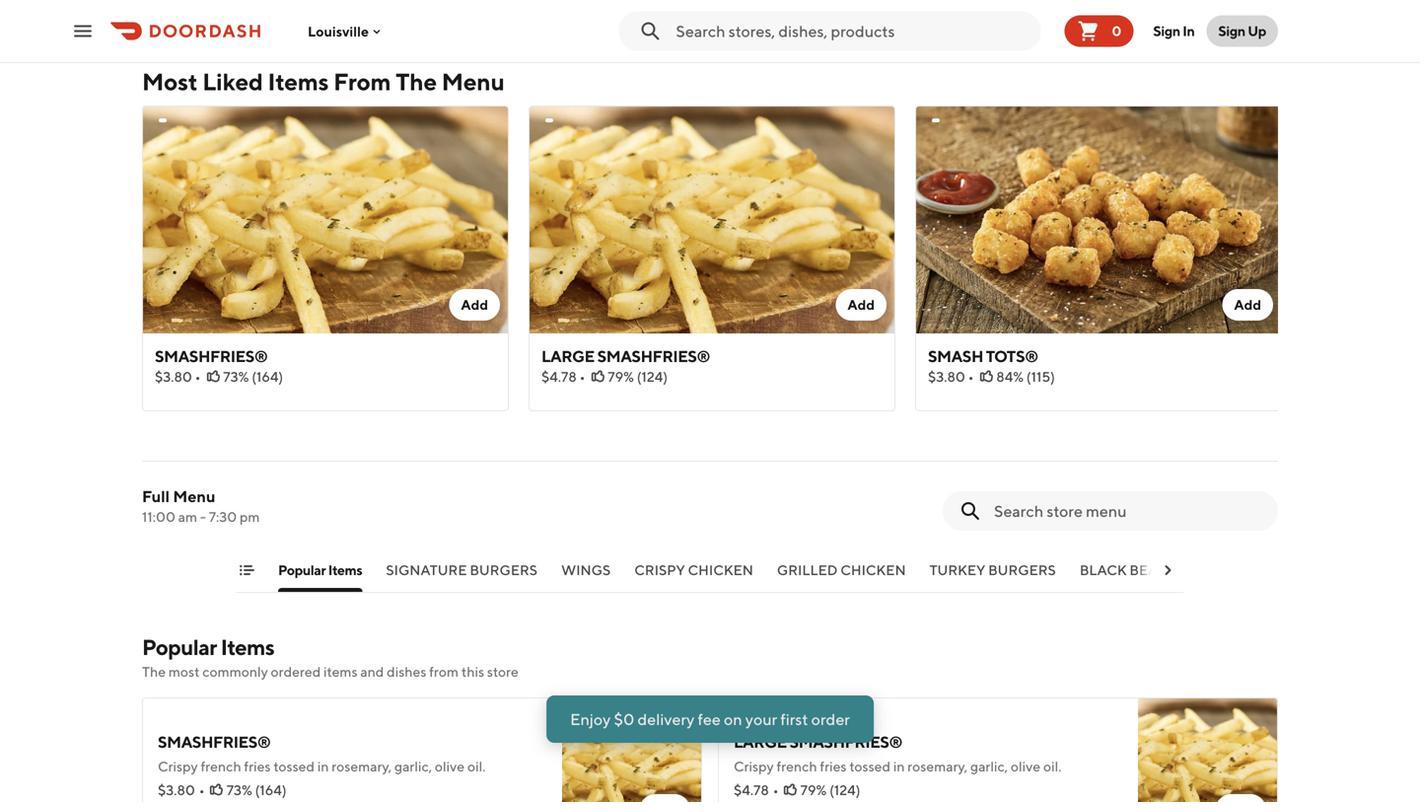 Task type: vqa. For each thing, say whether or not it's contained in the screenshot.
leftmost olive
yes



Task type: describe. For each thing, give the bounding box(es) containing it.
crispy chicken
[[635, 562, 754, 578]]

fries inside smashfries® crispy french fries tossed in rosemary, garlic, olive oil.
[[244, 758, 271, 774]]

bean
[[1130, 562, 1169, 578]]

$3.80 • for smashfries®
[[155, 368, 201, 385]]

fee
[[698, 710, 721, 729]]

view
[[683, 761, 720, 780]]

1 add from the left
[[461, 296, 488, 313]]

oil. inside large smashfries® crispy french fries tossed in rosemary, garlic, olive oil.
[[1044, 758, 1062, 774]]

sign in
[[1154, 23, 1195, 39]]

crispy inside large smashfries® crispy french fries tossed in rosemary, garlic, olive oil.
[[734, 758, 774, 774]]

crispy inside smashfries® crispy french fries tossed in rosemary, garlic, olive oil.
[[158, 758, 198, 774]]

(115)
[[1027, 368, 1055, 385]]

smash tots®
[[928, 347, 1039, 365]]

pm
[[240, 509, 260, 525]]

0 horizontal spatial (124)
[[637, 368, 668, 385]]

add item to cart image
[[651, 794, 679, 802]]

wings button
[[561, 560, 611, 592]]

your
[[746, 710, 778, 729]]

items
[[324, 663, 358, 680]]

french inside large smashfries® crispy french fries tossed in rosemary, garlic, olive oil.
[[777, 758, 817, 774]]

large smashfries® image
[[1138, 697, 1278, 802]]

garlic, inside large smashfries® crispy french fries tossed in rosemary, garlic, olive oil.
[[971, 758, 1008, 774]]

add button for smash
[[1223, 289, 1274, 321]]

Item Search search field
[[994, 500, 1263, 522]]

$3.80 for smashfries®
[[155, 368, 192, 385]]

rosemary, inside large smashfries® crispy french fries tossed in rosemary, garlic, olive oil.
[[908, 758, 968, 774]]

liked
[[202, 68, 263, 96]]

add for smash
[[1235, 296, 1262, 313]]

smash
[[928, 347, 984, 365]]

sign for sign in
[[1154, 23, 1181, 39]]

view menu button
[[643, 751, 777, 790]]

1 vertical spatial 73% (164)
[[227, 782, 287, 798]]

store
[[487, 663, 519, 680]]

commonly
[[202, 663, 268, 680]]

this
[[462, 663, 484, 680]]

$3.80 for smash tots®
[[928, 368, 966, 385]]

crispy chicken button
[[635, 560, 754, 592]]

turkey burgers button
[[930, 560, 1056, 592]]

fries inside large smashfries® crispy french fries tossed in rosemary, garlic, olive oil.
[[820, 758, 847, 774]]

tots®
[[986, 347, 1039, 365]]

• for large smashfries®
[[580, 368, 585, 385]]

add item to cart image
[[1228, 794, 1255, 802]]

view menu
[[683, 761, 765, 780]]

1 vertical spatial 79%
[[801, 782, 827, 798]]

popular for popular items
[[278, 562, 326, 578]]

sign for sign up
[[1219, 23, 1246, 39]]

on
[[724, 710, 742, 729]]

items for popular items
[[328, 562, 362, 578]]

most
[[142, 68, 198, 96]]

garlic, inside smashfries® crispy french fries tossed in rosemary, garlic, olive oil.
[[395, 758, 432, 774]]

0 vertical spatial (164)
[[252, 368, 283, 385]]

and
[[360, 663, 384, 680]]

add for large
[[848, 296, 875, 313]]

large for large smashfries®
[[542, 347, 595, 365]]

black
[[1080, 562, 1127, 578]]

grilled
[[777, 562, 838, 578]]

up
[[1248, 23, 1267, 39]]

1 horizontal spatial $4.78 •
[[734, 782, 779, 798]]

11:00
[[142, 509, 175, 525]]

turkey
[[930, 562, 986, 578]]

popular items the most commonly ordered items and dishes from this store
[[142, 634, 519, 680]]

grilled chicken
[[777, 562, 906, 578]]

1 vertical spatial (124)
[[830, 782, 861, 798]]

84% (115)
[[997, 368, 1055, 385]]

popular for popular items the most commonly ordered items and dishes from this store
[[142, 634, 217, 660]]

tossed inside smashfries® crispy french fries tossed in rosemary, garlic, olive oil.
[[274, 758, 315, 774]]

crispy
[[635, 562, 685, 578]]

Store search: begin typing to search for stores available on DoorDash text field
[[676, 20, 1033, 42]]

from
[[334, 68, 391, 96]]

oil. inside smashfries® crispy french fries tossed in rosemary, garlic, olive oil.
[[468, 758, 486, 774]]

most
[[169, 663, 200, 680]]

• for smash tots®
[[968, 368, 974, 385]]

signature
[[386, 562, 467, 578]]

sign up link
[[1207, 15, 1278, 47]]

popular items
[[278, 562, 362, 578]]

enjoy $0 delivery fee on your first order
[[570, 710, 850, 729]]



Task type: locate. For each thing, give the bounding box(es) containing it.
0 horizontal spatial the
[[142, 663, 166, 680]]

0 horizontal spatial chicken
[[688, 562, 754, 578]]

turkey burgers
[[930, 562, 1056, 578]]

sign left up
[[1219, 23, 1246, 39]]

popular up most
[[142, 634, 217, 660]]

burgers right bean at the bottom of the page
[[1172, 562, 1240, 578]]

$4.78 • down view menu
[[734, 782, 779, 798]]

0 vertical spatial 79% (124)
[[608, 368, 668, 385]]

popular inside popular items the most commonly ordered items and dishes from this store
[[142, 634, 217, 660]]

1 horizontal spatial fries
[[820, 758, 847, 774]]

large smashfries®
[[542, 347, 710, 365]]

items inside heading
[[268, 68, 329, 96]]

0 horizontal spatial french
[[201, 758, 241, 774]]

0 vertical spatial the
[[396, 68, 437, 96]]

1 horizontal spatial tossed
[[850, 758, 891, 774]]

sign up
[[1219, 23, 1267, 39]]

large inside large smashfries® crispy french fries tossed in rosemary, garlic, olive oil.
[[734, 732, 787, 751]]

(124) down large smashfries® crispy french fries tossed in rosemary, garlic, olive oil.
[[830, 782, 861, 798]]

popular right show menu categories icon
[[278, 562, 326, 578]]

tossed inside large smashfries® crispy french fries tossed in rosemary, garlic, olive oil.
[[850, 758, 891, 774]]

0 horizontal spatial popular
[[142, 634, 217, 660]]

1 in from the left
[[317, 758, 329, 774]]

2 rosemary, from the left
[[908, 758, 968, 774]]

1 horizontal spatial in
[[894, 758, 905, 774]]

1 add button from the left
[[449, 289, 500, 321]]

the inside heading
[[396, 68, 437, 96]]

0 vertical spatial 79%
[[608, 368, 634, 385]]

french
[[201, 758, 241, 774], [777, 758, 817, 774]]

oil.
[[468, 758, 486, 774], [1044, 758, 1062, 774]]

$4.78 down large smashfries®
[[542, 368, 577, 385]]

$0
[[614, 710, 635, 729]]

menu inside heading
[[442, 68, 505, 96]]

large for large smashfries® crispy french fries tossed in rosemary, garlic, olive oil.
[[734, 732, 787, 751]]

2 horizontal spatial add
[[1235, 296, 1262, 313]]

0 vertical spatial $4.78
[[542, 368, 577, 385]]

chicken for grilled chicken
[[841, 562, 906, 578]]

tossed
[[274, 758, 315, 774], [850, 758, 891, 774]]

in
[[1183, 23, 1195, 39]]

burgers for signature burgers
[[470, 562, 538, 578]]

0 horizontal spatial garlic,
[[395, 758, 432, 774]]

1 horizontal spatial crispy
[[734, 758, 774, 774]]

chicken right grilled
[[841, 562, 906, 578]]

• for smashfries®
[[195, 368, 201, 385]]

rosemary, inside smashfries® crispy french fries tossed in rosemary, garlic, olive oil.
[[332, 758, 392, 774]]

0 button
[[1065, 15, 1134, 47]]

order
[[812, 710, 850, 729]]

1 tossed from the left
[[274, 758, 315, 774]]

$3.80
[[155, 368, 192, 385], [928, 368, 966, 385], [158, 782, 195, 798]]

1 sign from the left
[[1154, 23, 1181, 39]]

items inside popular items the most commonly ordered items and dishes from this store
[[221, 634, 274, 660]]

0 vertical spatial 73%
[[223, 368, 249, 385]]

2 horizontal spatial menu
[[723, 761, 765, 780]]

2 french from the left
[[777, 758, 817, 774]]

french down first
[[777, 758, 817, 774]]

the
[[396, 68, 437, 96], [142, 663, 166, 680]]

0 horizontal spatial olive
[[435, 758, 465, 774]]

0 horizontal spatial oil.
[[468, 758, 486, 774]]

2 sign from the left
[[1219, 23, 1246, 39]]

3 add button from the left
[[1223, 289, 1274, 321]]

in
[[317, 758, 329, 774], [894, 758, 905, 774]]

$4.78 • down large smashfries®
[[542, 368, 585, 385]]

enjoy
[[570, 710, 611, 729]]

1 horizontal spatial (124)
[[830, 782, 861, 798]]

crispy
[[158, 758, 198, 774], [734, 758, 774, 774]]

the right from
[[396, 68, 437, 96]]

79% down large smashfries®
[[608, 368, 634, 385]]

1 horizontal spatial large
[[734, 732, 787, 751]]

french inside smashfries® crispy french fries tossed in rosemary, garlic, olive oil.
[[201, 758, 241, 774]]

(124)
[[637, 368, 668, 385], [830, 782, 861, 798]]

0 vertical spatial items
[[268, 68, 329, 96]]

olive
[[435, 758, 465, 774], [1011, 758, 1041, 774]]

2 burgers from the left
[[989, 562, 1056, 578]]

fries down commonly
[[244, 758, 271, 774]]

0 vertical spatial 73% (164)
[[223, 368, 283, 385]]

1 horizontal spatial oil.
[[1044, 758, 1062, 774]]

smashfries® inside large smashfries® crispy french fries tossed in rosemary, garlic, olive oil.
[[790, 732, 903, 751]]

most liked items from the menu
[[142, 68, 505, 96]]

delivery
[[638, 710, 695, 729]]

0 horizontal spatial large
[[542, 347, 595, 365]]

1 vertical spatial large
[[734, 732, 787, 751]]

menu inside button
[[723, 761, 765, 780]]

burgers
[[470, 562, 538, 578], [989, 562, 1056, 578], [1172, 562, 1240, 578]]

menu for view menu
[[723, 761, 765, 780]]

1 olive from the left
[[435, 758, 465, 774]]

1 horizontal spatial french
[[777, 758, 817, 774]]

tossed down ordered
[[274, 758, 315, 774]]

2 horizontal spatial burgers
[[1172, 562, 1240, 578]]

grilled chicken button
[[777, 560, 906, 592]]

signature burgers
[[386, 562, 538, 578]]

first
[[781, 710, 808, 729]]

3 burgers from the left
[[1172, 562, 1240, 578]]

in inside smashfries® crispy french fries tossed in rosemary, garlic, olive oil.
[[317, 758, 329, 774]]

louisville
[[308, 23, 369, 39]]

smashfries® inside smashfries® crispy french fries tossed in rosemary, garlic, olive oil.
[[158, 732, 271, 751]]

0 horizontal spatial add
[[461, 296, 488, 313]]

2 crispy from the left
[[734, 758, 774, 774]]

burgers for turkey burgers
[[989, 562, 1056, 578]]

2 in from the left
[[894, 758, 905, 774]]

olive inside large smashfries® crispy french fries tossed in rosemary, garlic, olive oil.
[[1011, 758, 1041, 774]]

73% (164)
[[223, 368, 283, 385], [227, 782, 287, 798]]

1 horizontal spatial olive
[[1011, 758, 1041, 774]]

full menu 11:00 am - 7:30 pm
[[142, 487, 260, 525]]

73%
[[223, 368, 249, 385], [227, 782, 252, 798]]

-
[[200, 509, 206, 525]]

0 horizontal spatial tossed
[[274, 758, 315, 774]]

burgers inside button
[[989, 562, 1056, 578]]

1 horizontal spatial popular
[[278, 562, 326, 578]]

1 vertical spatial $4.78
[[734, 782, 769, 798]]

louisville button
[[308, 23, 385, 39]]

2 oil. from the left
[[1044, 758, 1062, 774]]

$3.80 •
[[155, 368, 201, 385], [928, 368, 974, 385], [158, 782, 205, 798]]

wings
[[561, 562, 611, 578]]

1 horizontal spatial burgers
[[989, 562, 1056, 578]]

am
[[178, 509, 197, 525]]

add button
[[449, 289, 500, 321], [836, 289, 887, 321], [1223, 289, 1274, 321]]

79% (124) down large smashfries®
[[608, 368, 668, 385]]

1 vertical spatial popular
[[142, 634, 217, 660]]

0 vertical spatial popular
[[278, 562, 326, 578]]

2 garlic, from the left
[[971, 758, 1008, 774]]

black bean burgers button
[[1080, 560, 1240, 592]]

menu for full menu 11:00 am - 7:30 pm
[[173, 487, 216, 506]]

79% down order at bottom right
[[801, 782, 827, 798]]

0 horizontal spatial menu
[[173, 487, 216, 506]]

chicken right crispy
[[688, 562, 754, 578]]

items up commonly
[[221, 634, 274, 660]]

2 olive from the left
[[1011, 758, 1041, 774]]

1 vertical spatial (164)
[[255, 782, 287, 798]]

79% (124)
[[608, 368, 668, 385], [801, 782, 861, 798]]

scroll menu navigation right image
[[1160, 562, 1176, 578]]

full
[[142, 487, 170, 506]]

garlic,
[[395, 758, 432, 774], [971, 758, 1008, 774]]

1 garlic, from the left
[[395, 758, 432, 774]]

burgers right signature
[[470, 562, 538, 578]]

1 horizontal spatial rosemary,
[[908, 758, 968, 774]]

1 vertical spatial 79% (124)
[[801, 782, 861, 798]]

large
[[542, 347, 595, 365], [734, 732, 787, 751]]

popular
[[278, 562, 326, 578], [142, 634, 217, 660]]

2 horizontal spatial add button
[[1223, 289, 1274, 321]]

84%
[[997, 368, 1024, 385]]

2 chicken from the left
[[841, 562, 906, 578]]

items for popular items the most commonly ordered items and dishes from this store
[[221, 634, 274, 660]]

0 vertical spatial $4.78 •
[[542, 368, 585, 385]]

smashfries® image
[[562, 697, 702, 802]]

chicken for crispy chicken
[[688, 562, 754, 578]]

add
[[461, 296, 488, 313], [848, 296, 875, 313], [1235, 296, 1262, 313]]

$4.78 down view menu
[[734, 782, 769, 798]]

0 horizontal spatial burgers
[[470, 562, 538, 578]]

1 horizontal spatial the
[[396, 68, 437, 96]]

dishes
[[387, 663, 427, 680]]

1 horizontal spatial 79%
[[801, 782, 827, 798]]

0 horizontal spatial 79% (124)
[[608, 368, 668, 385]]

1 chicken from the left
[[688, 562, 754, 578]]

chicken
[[688, 562, 754, 578], [841, 562, 906, 578]]

show menu categories image
[[239, 562, 255, 578]]

2 vertical spatial items
[[221, 634, 274, 660]]

1 crispy from the left
[[158, 758, 198, 774]]

from
[[429, 663, 459, 680]]

1 vertical spatial the
[[142, 663, 166, 680]]

1 rosemary, from the left
[[332, 758, 392, 774]]

$3.80 • for smash tots®
[[928, 368, 974, 385]]

1 horizontal spatial menu
[[442, 68, 505, 96]]

1 horizontal spatial 79% (124)
[[801, 782, 861, 798]]

2 fries from the left
[[820, 758, 847, 774]]

items left from
[[268, 68, 329, 96]]

0 horizontal spatial $4.78 •
[[542, 368, 585, 385]]

signature burgers button
[[386, 560, 538, 592]]

$4.78 •
[[542, 368, 585, 385], [734, 782, 779, 798]]

sign in link
[[1142, 11, 1207, 51]]

0 horizontal spatial 79%
[[608, 368, 634, 385]]

1 horizontal spatial add
[[848, 296, 875, 313]]

1 horizontal spatial sign
[[1219, 23, 1246, 39]]

1 vertical spatial menu
[[173, 487, 216, 506]]

items
[[268, 68, 329, 96], [328, 562, 362, 578], [221, 634, 274, 660]]

rosemary,
[[332, 758, 392, 774], [908, 758, 968, 774]]

in inside large smashfries® crispy french fries tossed in rosemary, garlic, olive oil.
[[894, 758, 905, 774]]

0 horizontal spatial sign
[[1154, 23, 1181, 39]]

1 horizontal spatial add button
[[836, 289, 887, 321]]

large smashfries® crispy french fries tossed in rosemary, garlic, olive oil.
[[734, 732, 1062, 774]]

0 horizontal spatial $4.78
[[542, 368, 577, 385]]

1 horizontal spatial chicken
[[841, 562, 906, 578]]

0 horizontal spatial in
[[317, 758, 329, 774]]

79%
[[608, 368, 634, 385], [801, 782, 827, 798]]

1 french from the left
[[201, 758, 241, 774]]

0 horizontal spatial fries
[[244, 758, 271, 774]]

fries
[[244, 758, 271, 774], [820, 758, 847, 774]]

tossed down order at bottom right
[[850, 758, 891, 774]]

3 add from the left
[[1235, 296, 1262, 313]]

items left signature
[[328, 562, 362, 578]]

•
[[195, 368, 201, 385], [580, 368, 585, 385], [968, 368, 974, 385], [199, 782, 205, 798], [773, 782, 779, 798]]

1 vertical spatial items
[[328, 562, 362, 578]]

2 add button from the left
[[836, 289, 887, 321]]

0 horizontal spatial rosemary,
[[332, 758, 392, 774]]

ordered
[[271, 663, 321, 680]]

(164)
[[252, 368, 283, 385], [255, 782, 287, 798]]

french down commonly
[[201, 758, 241, 774]]

$4.78
[[542, 368, 577, 385], [734, 782, 769, 798]]

1 vertical spatial 73%
[[227, 782, 252, 798]]

2 tossed from the left
[[850, 758, 891, 774]]

fries down order at bottom right
[[820, 758, 847, 774]]

sign left in on the top
[[1154, 23, 1181, 39]]

sign
[[1154, 23, 1181, 39], [1219, 23, 1246, 39]]

0 horizontal spatial add button
[[449, 289, 500, 321]]

open menu image
[[71, 19, 95, 43]]

black bean burgers
[[1080, 562, 1240, 578]]

add button for large
[[836, 289, 887, 321]]

burgers right 'turkey'
[[989, 562, 1056, 578]]

0
[[1112, 23, 1122, 39]]

olive inside smashfries® crispy french fries tossed in rosemary, garlic, olive oil.
[[435, 758, 465, 774]]

0 vertical spatial (124)
[[637, 368, 668, 385]]

1 oil. from the left
[[468, 758, 486, 774]]

7:30
[[209, 509, 237, 525]]

79% (124) down order at bottom right
[[801, 782, 861, 798]]

smashfries®
[[155, 347, 268, 365], [597, 347, 710, 365], [158, 732, 271, 751], [790, 732, 903, 751]]

menu inside full menu 11:00 am - 7:30 pm
[[173, 487, 216, 506]]

0 vertical spatial menu
[[442, 68, 505, 96]]

the left most
[[142, 663, 166, 680]]

0 horizontal spatial crispy
[[158, 758, 198, 774]]

smashfries® crispy french fries tossed in rosemary, garlic, olive oil.
[[158, 732, 486, 774]]

most liked items from the menu heading
[[142, 66, 505, 98]]

(124) down large smashfries®
[[637, 368, 668, 385]]

1 burgers from the left
[[470, 562, 538, 578]]

2 add from the left
[[848, 296, 875, 313]]

menu
[[442, 68, 505, 96], [173, 487, 216, 506], [723, 761, 765, 780]]

0 vertical spatial large
[[542, 347, 595, 365]]

1 vertical spatial $4.78 •
[[734, 782, 779, 798]]

1 horizontal spatial garlic,
[[971, 758, 1008, 774]]

crispy down your
[[734, 758, 774, 774]]

crispy down most
[[158, 758, 198, 774]]

1 fries from the left
[[244, 758, 271, 774]]

the inside popular items the most commonly ordered items and dishes from this store
[[142, 663, 166, 680]]

2 vertical spatial menu
[[723, 761, 765, 780]]

1 horizontal spatial $4.78
[[734, 782, 769, 798]]



